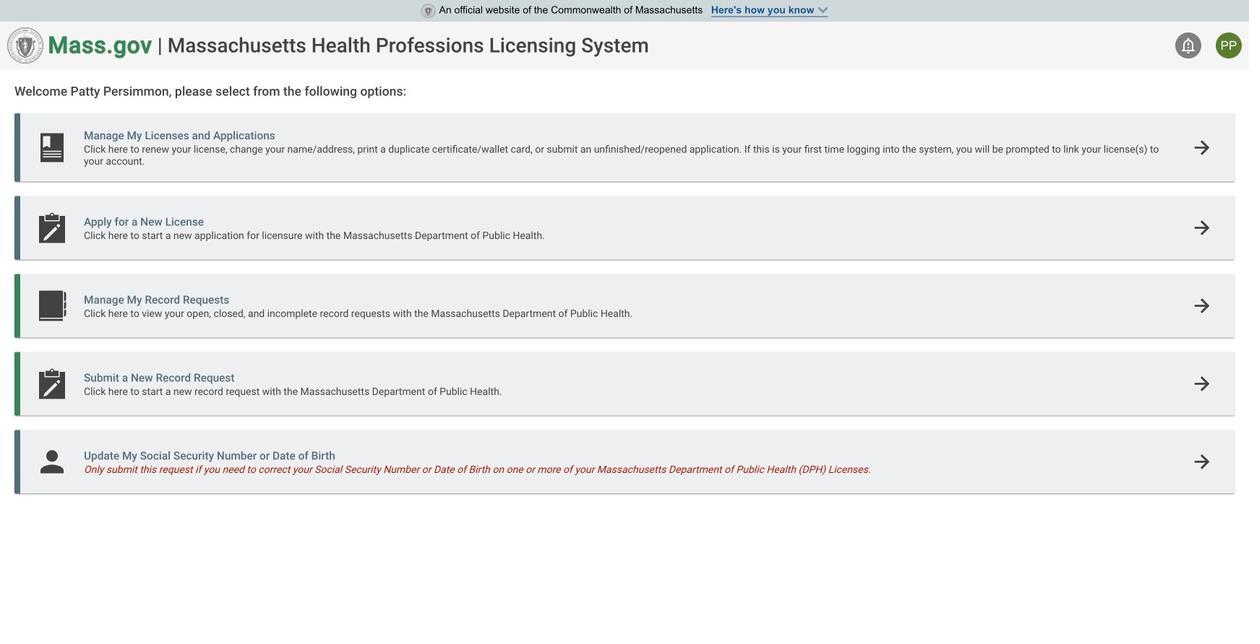 Task type: locate. For each thing, give the bounding box(es) containing it.
0 vertical spatial no color image
[[1192, 295, 1213, 317]]

no color image
[[1192, 295, 1213, 317], [1192, 452, 1213, 473]]

no color image
[[1180, 37, 1197, 54], [1192, 137, 1213, 159], [1192, 217, 1213, 239], [1192, 373, 1213, 395]]

heading
[[168, 34, 649, 57]]

1 no color image from the top
[[1192, 295, 1213, 317]]

1 vertical spatial no color image
[[1192, 452, 1213, 473]]



Task type: vqa. For each thing, say whether or not it's contained in the screenshot.
first option group from the bottom
no



Task type: describe. For each thing, give the bounding box(es) containing it.
2 no color image from the top
[[1192, 452, 1213, 473]]

massachusetts state seal image
[[7, 27, 43, 64]]

massachusetts state seal image
[[421, 4, 436, 18]]



